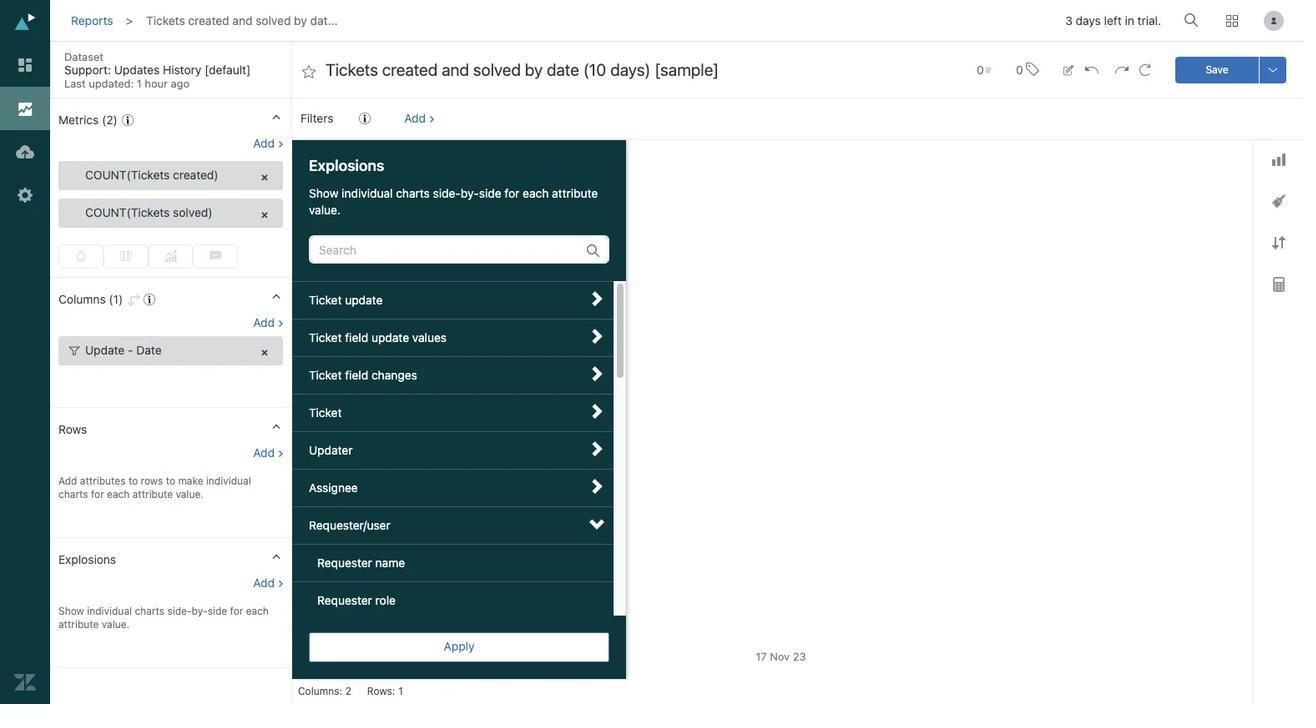Task type: vqa. For each thing, say whether or not it's contained in the screenshot.
top charts
yes



Task type: describe. For each thing, give the bounding box(es) containing it.
count(tickets for count(tickets created)
[[85, 168, 170, 182]]

solved)
[[173, 205, 213, 220]]

equalizer3 image
[[120, 251, 132, 262]]

2 vertical spatial value.
[[102, 619, 130, 631]]

open in-app guide image
[[359, 113, 371, 124]]

each inside add attributes to rows to make individual charts for each attribute value.
[[107, 489, 130, 501]]

(2)
[[102, 113, 118, 127]]

0 button
[[969, 53, 999, 86]]

2 vertical spatial individual
[[87, 606, 132, 618]]

1 horizontal spatial show individual charts side-by-side for each attribute value.
[[309, 186, 598, 217]]

changes
[[372, 368, 417, 383]]

requester/user
[[309, 519, 391, 533]]

ticket update
[[309, 293, 383, 307]]

2 vertical spatial charts
[[135, 606, 165, 618]]

rows:
[[367, 686, 395, 698]]

2 vertical spatial for
[[230, 606, 243, 618]]

arrows image
[[1272, 237, 1286, 250]]

last
[[64, 77, 86, 90]]

0 button
[[1009, 52, 1047, 88]]

1 inside dataset support: updates history [default] last updated: 1 hour ago
[[137, 77, 142, 90]]

values
[[412, 331, 447, 345]]

0 horizontal spatial show individual charts side-by-side for each attribute value.
[[58, 606, 269, 631]]

2 horizontal spatial individual
[[342, 186, 393, 201]]

reports
[[71, 13, 113, 27]]

ago
[[171, 77, 190, 90]]

arrow down12 image
[[590, 517, 605, 532]]

1 vertical spatial side
[[208, 606, 227, 618]]

ticket field update values
[[309, 331, 447, 345]]

in
[[1125, 14, 1135, 28]]

2 horizontal spatial each
[[523, 186, 549, 201]]

0 horizontal spatial side-
[[167, 606, 192, 618]]

2 close2 image from the top
[[259, 348, 271, 359]]

0 horizontal spatial explosions
[[58, 553, 116, 567]]

1 horizontal spatial by-
[[461, 186, 479, 201]]

rows
[[141, 475, 163, 488]]

dataset
[[64, 50, 103, 63]]

tickets created
[[324, 153, 397, 165]]

requester for requester role
[[317, 594, 372, 608]]

metrics
[[58, 113, 99, 127]]

attribute inside add attributes to rows to make individual charts for each attribute value.
[[133, 489, 173, 501]]

1 vertical spatial 1
[[398, 686, 403, 698]]

stats up image
[[165, 251, 177, 262]]

tickets for tickets created
[[324, 153, 358, 165]]

close2 image inside 'count(tickets created)' 'link'
[[259, 172, 271, 184]]

3
[[1066, 14, 1073, 28]]

2 horizontal spatial charts
[[396, 186, 430, 201]]

[default]
[[205, 63, 251, 77]]

combined shape image
[[1272, 195, 1286, 208]]

1 horizontal spatial show
[[309, 186, 339, 201]]

0 horizontal spatial attribute
[[58, 619, 99, 631]]

arrow right12 image for ticket field update values
[[590, 329, 605, 344]]

by
[[294, 13, 307, 27]]

requester role
[[317, 594, 396, 608]]

rows
[[58, 423, 87, 437]]

1 vertical spatial update
[[372, 331, 409, 345]]

datasets image
[[14, 141, 36, 163]]

other options image
[[1267, 63, 1280, 76]]

filters
[[301, 111, 334, 125]]

value. inside add attributes to rows to make individual charts for each attribute value.
[[176, 489, 204, 501]]

save button
[[1176, 56, 1259, 83]]

tickets created and solved by dat...
[[146, 13, 338, 27]]

0 vertical spatial value.
[[309, 203, 341, 217]]

add attributes to rows to make individual charts for each attribute value.
[[58, 475, 251, 501]]

1 vertical spatial open in-app guide image
[[144, 294, 155, 306]]

created for tickets created and solved by dat...
[[188, 13, 229, 27]]

apply button
[[309, 633, 610, 663]]

0 horizontal spatial by-
[[192, 606, 208, 618]]

2 to from the left
[[166, 475, 175, 488]]

(1)
[[109, 292, 123, 307]]



Task type: locate. For each thing, give the bounding box(es) containing it.
0 horizontal spatial 0
[[977, 62, 984, 76]]

1 ticket from the top
[[309, 293, 342, 307]]

1 vertical spatial attribute
[[133, 489, 173, 501]]

1 horizontal spatial attribute
[[133, 489, 173, 501]]

role
[[375, 594, 396, 608]]

0 vertical spatial by-
[[461, 186, 479, 201]]

1 horizontal spatial 1
[[398, 686, 403, 698]]

1 vertical spatial side-
[[167, 606, 192, 618]]

1 vertical spatial by-
[[192, 606, 208, 618]]

0 vertical spatial update
[[345, 293, 383, 307]]

tickets down filters
[[324, 153, 358, 165]]

0 vertical spatial arrow right12 image
[[590, 404, 605, 419]]

count(tickets up count(tickets solved)
[[85, 168, 170, 182]]

trial.
[[1138, 14, 1162, 28]]

0 vertical spatial show
[[309, 186, 339, 201]]

0 vertical spatial count(tickets
[[85, 168, 170, 182]]

0 vertical spatial attribute
[[552, 186, 598, 201]]

ticket up ticket field update values
[[309, 293, 342, 307]]

attributes
[[80, 475, 126, 488]]

requester
[[317, 556, 372, 570], [317, 594, 372, 608]]

2 horizontal spatial attribute
[[552, 186, 598, 201]]

solved
[[256, 13, 291, 27]]

1 field from the top
[[345, 331, 368, 345]]

0 vertical spatial side-
[[433, 186, 461, 201]]

count(tickets created) link
[[58, 161, 283, 190]]

2 arrow right12 image from the top
[[590, 479, 605, 494]]

support:
[[64, 63, 111, 77]]

2 vertical spatial each
[[246, 606, 269, 618]]

0 horizontal spatial created
[[188, 13, 229, 27]]

make
[[178, 475, 203, 488]]

update up changes
[[372, 331, 409, 345]]

0 vertical spatial requester
[[317, 556, 372, 570]]

for inside add attributes to rows to make individual charts for each attribute value.
[[91, 489, 104, 501]]

0 horizontal spatial for
[[91, 489, 104, 501]]

requester name
[[317, 556, 405, 570]]

Search... field
[[1187, 8, 1204, 33]]

created
[[188, 13, 229, 27], [361, 153, 397, 165]]

0 for 0 popup button
[[977, 62, 984, 76]]

1 right rows:
[[398, 686, 403, 698]]

ticket up updater
[[309, 406, 342, 420]]

left
[[1104, 14, 1122, 28]]

dashboard image
[[14, 54, 36, 76]]

0 vertical spatial for
[[505, 186, 520, 201]]

0 vertical spatial each
[[523, 186, 549, 201]]

arrow right12 image for ticket update
[[590, 291, 605, 307]]

1 vertical spatial each
[[107, 489, 130, 501]]

1 horizontal spatial 0
[[1016, 62, 1023, 76]]

update - date link
[[58, 337, 283, 366]]

0 horizontal spatial open in-app guide image
[[122, 114, 134, 126]]

field
[[345, 331, 368, 345], [345, 368, 368, 383]]

0 vertical spatial close2 image
[[259, 172, 271, 184]]

2 arrow right12 image from the top
[[590, 329, 605, 344]]

columns
[[58, 292, 106, 307]]

requester left role at the bottom
[[317, 594, 372, 608]]

save group
[[1176, 56, 1287, 83]]

dataset support: updates history [default] last updated: 1 hour ago
[[64, 50, 251, 90]]

2 requester from the top
[[317, 594, 372, 608]]

2 horizontal spatial for
[[505, 186, 520, 201]]

open in-app guide image right (1)
[[144, 294, 155, 306]]

count(tickets solved) link
[[58, 199, 283, 228]]

updated:
[[89, 77, 134, 90]]

1 horizontal spatial to
[[166, 475, 175, 488]]

attribute
[[552, 186, 598, 201], [133, 489, 173, 501], [58, 619, 99, 631]]

0 horizontal spatial to
[[128, 475, 138, 488]]

0 inside 0 popup button
[[977, 62, 984, 76]]

1 arrow right12 image from the top
[[590, 404, 605, 419]]

1 horizontal spatial each
[[246, 606, 269, 618]]

charts inside add attributes to rows to make individual charts for each attribute value.
[[58, 489, 88, 501]]

1 to from the left
[[128, 475, 138, 488]]

count(tickets created)
[[85, 168, 218, 182]]

1 vertical spatial arrow right12 image
[[590, 479, 605, 494]]

1 horizontal spatial tickets
[[324, 153, 358, 165]]

field left changes
[[345, 368, 368, 383]]

close2 image
[[259, 172, 271, 184], [259, 348, 271, 359]]

1 vertical spatial show
[[58, 606, 84, 618]]

arrow right12 image for assignee
[[590, 479, 605, 494]]

created down open in-app guide icon
[[361, 153, 397, 165]]

charts
[[396, 186, 430, 201], [58, 489, 88, 501], [135, 606, 165, 618]]

assignee
[[309, 481, 358, 495]]

4 ticket from the top
[[309, 406, 342, 420]]

ticket down ticket field update values
[[309, 368, 342, 383]]

0 vertical spatial field
[[345, 331, 368, 345]]

1 horizontal spatial explosions
[[309, 157, 384, 175]]

count(tickets up equalizer3 icon
[[85, 205, 170, 220]]

field up 'ticket field changes'
[[345, 331, 368, 345]]

graph image
[[1272, 154, 1286, 166]]

open in-app guide image right (2)
[[122, 114, 134, 126]]

count(tickets inside 'link'
[[85, 168, 170, 182]]

requester down requester/user at the bottom left of the page
[[317, 556, 372, 570]]

0 vertical spatial 1
[[137, 77, 142, 90]]

ticket for ticket field update values
[[309, 331, 342, 345]]

count(tickets for count(tickets solved)
[[85, 205, 170, 220]]

arrow right12 image for updater
[[590, 442, 605, 457]]

explosions
[[309, 157, 384, 175], [58, 553, 116, 567]]

0 horizontal spatial charts
[[58, 489, 88, 501]]

1 vertical spatial count(tickets
[[85, 205, 170, 220]]

1 horizontal spatial for
[[230, 606, 243, 618]]

days
[[1076, 14, 1101, 28]]

created)
[[173, 168, 218, 182]]

1 horizontal spatial side-
[[433, 186, 461, 201]]

to
[[128, 475, 138, 488], [166, 475, 175, 488]]

1 horizontal spatial value.
[[176, 489, 204, 501]]

add
[[404, 111, 426, 125], [253, 136, 275, 150], [253, 316, 275, 330], [253, 446, 275, 460], [58, 475, 77, 488], [253, 576, 275, 591]]

reports image
[[14, 98, 36, 119]]

0 horizontal spatial show
[[58, 606, 84, 618]]

by-
[[461, 186, 479, 201], [192, 606, 208, 618]]

columns:
[[298, 686, 342, 698]]

arrow right14 image
[[277, 54, 292, 69]]

individual
[[342, 186, 393, 201], [206, 475, 251, 488], [87, 606, 132, 618]]

0 vertical spatial tickets
[[146, 13, 185, 27]]

0 vertical spatial show individual charts side-by-side for each attribute value.
[[309, 186, 598, 217]]

side-
[[433, 186, 461, 201], [167, 606, 192, 618]]

show
[[309, 186, 339, 201], [58, 606, 84, 618]]

0 horizontal spatial individual
[[87, 606, 132, 618]]

2 ticket from the top
[[309, 331, 342, 345]]

value.
[[309, 203, 341, 217], [176, 489, 204, 501], [102, 619, 130, 631]]

0 vertical spatial created
[[188, 13, 229, 27]]

side
[[479, 186, 502, 201], [208, 606, 227, 618]]

1 vertical spatial for
[[91, 489, 104, 501]]

2 0 from the left
[[1016, 62, 1023, 76]]

updater
[[309, 444, 353, 458]]

dat...
[[310, 13, 338, 27]]

filter4 image
[[68, 346, 80, 358]]

1 vertical spatial explosions
[[58, 553, 116, 567]]

arrow right12 image for ticket field changes
[[590, 367, 605, 382]]

updates
[[114, 63, 160, 77]]

calc image
[[1273, 278, 1285, 293]]

1
[[137, 77, 142, 90], [398, 686, 403, 698]]

0
[[977, 62, 984, 76], [1016, 62, 1023, 76]]

0 vertical spatial side
[[479, 186, 502, 201]]

4 arrow right12 image from the top
[[590, 442, 605, 457]]

arrow right12 image for ticket
[[590, 404, 605, 419]]

created for tickets created
[[361, 153, 397, 165]]

1 count(tickets from the top
[[85, 168, 170, 182]]

2
[[346, 686, 352, 698]]

show individual charts side-by-side for each attribute value.
[[309, 186, 598, 217], [58, 606, 269, 631]]

tickets
[[146, 13, 185, 27], [324, 153, 358, 165]]

0 vertical spatial charts
[[396, 186, 430, 201]]

1 horizontal spatial individual
[[206, 475, 251, 488]]

1 vertical spatial created
[[361, 153, 397, 165]]

1 0 from the left
[[977, 62, 984, 76]]

for
[[505, 186, 520, 201], [91, 489, 104, 501], [230, 606, 243, 618]]

created left and
[[188, 13, 229, 27]]

tickets up dataset support: updates history [default] last updated: 1 hour ago
[[146, 13, 185, 27]]

0 vertical spatial explosions
[[309, 157, 384, 175]]

zendesk products image
[[1227, 15, 1238, 27]]

count(tickets solved)
[[85, 205, 213, 220]]

1 vertical spatial requester
[[317, 594, 372, 608]]

1 vertical spatial close2 image
[[259, 348, 271, 359]]

1 horizontal spatial side
[[479, 186, 502, 201]]

each
[[523, 186, 549, 201], [107, 489, 130, 501], [246, 606, 269, 618]]

0 right 0 popup button
[[1016, 62, 1023, 76]]

to left rows
[[128, 475, 138, 488]]

1 horizontal spatial created
[[361, 153, 397, 165]]

individual inside add attributes to rows to make individual charts for each attribute value.
[[206, 475, 251, 488]]

metrics (2)
[[58, 113, 118, 127]]

0 horizontal spatial tickets
[[146, 13, 185, 27]]

2 field from the top
[[345, 368, 368, 383]]

None text field
[[326, 59, 944, 81]]

columns: 2
[[298, 686, 352, 698]]

1 arrow right12 image from the top
[[590, 291, 605, 307]]

droplet2 image
[[75, 251, 87, 262]]

to right rows
[[166, 475, 175, 488]]

0 horizontal spatial 1
[[137, 77, 142, 90]]

1 vertical spatial show individual charts side-by-side for each attribute value.
[[58, 606, 269, 631]]

update - date
[[85, 343, 162, 358]]

tickets for tickets created and solved by dat...
[[146, 13, 185, 27]]

3 days left in trial.
[[1066, 14, 1162, 28]]

count(tickets
[[85, 168, 170, 182], [85, 205, 170, 220]]

0 left 0 button
[[977, 62, 984, 76]]

ticket
[[309, 293, 342, 307], [309, 331, 342, 345], [309, 368, 342, 383], [309, 406, 342, 420]]

2 count(tickets from the top
[[85, 205, 170, 220]]

update up ticket field update values
[[345, 293, 383, 307]]

date
[[136, 343, 162, 358]]

arrow right12 image
[[590, 291, 605, 307], [590, 329, 605, 344], [590, 367, 605, 382], [590, 442, 605, 457]]

Search text field
[[311, 237, 587, 262]]

1 left hour in the left of the page
[[137, 77, 142, 90]]

save
[[1206, 63, 1229, 76]]

and
[[232, 13, 253, 27]]

3 arrow right12 image from the top
[[590, 367, 605, 382]]

0 horizontal spatial side
[[208, 606, 227, 618]]

rows: 1
[[367, 686, 403, 698]]

update
[[85, 343, 125, 358]]

1 vertical spatial field
[[345, 368, 368, 383]]

add inside add attributes to rows to make individual charts for each attribute value.
[[58, 475, 77, 488]]

1 vertical spatial individual
[[206, 475, 251, 488]]

-
[[128, 343, 133, 358]]

2 horizontal spatial value.
[[309, 203, 341, 217]]

requester for requester name
[[317, 556, 372, 570]]

0 inside 0 button
[[1016, 62, 1023, 76]]

0 for 0 button
[[1016, 62, 1023, 76]]

arrow right12 image
[[590, 404, 605, 419], [590, 479, 605, 494]]

2 vertical spatial attribute
[[58, 619, 99, 631]]

1 requester from the top
[[317, 556, 372, 570]]

open in-app guide image
[[122, 114, 134, 126], [144, 294, 155, 306]]

name
[[375, 556, 405, 570]]

1 horizontal spatial charts
[[135, 606, 165, 618]]

field for update
[[345, 331, 368, 345]]

ticket field changes
[[309, 368, 417, 383]]

1 vertical spatial charts
[[58, 489, 88, 501]]

ticket down ticket update
[[309, 331, 342, 345]]

3 ticket from the top
[[309, 368, 342, 383]]

ticket for ticket update
[[309, 293, 342, 307]]

apply
[[444, 640, 475, 654]]

columns (1)
[[58, 292, 123, 307]]

0 vertical spatial individual
[[342, 186, 393, 201]]

zendesk image
[[14, 672, 36, 694]]

1 horizontal spatial open in-app guide image
[[144, 294, 155, 306]]

ticket for ticket field changes
[[309, 368, 342, 383]]

0 horizontal spatial each
[[107, 489, 130, 501]]

bubble dots image
[[210, 251, 222, 262]]

history
[[163, 63, 201, 77]]

explosions down open in-app guide icon
[[309, 157, 384, 175]]

1 vertical spatial value.
[[176, 489, 204, 501]]

explosions down attributes
[[58, 553, 116, 567]]

1 vertical spatial tickets
[[324, 153, 358, 165]]

0 vertical spatial open in-app guide image
[[122, 114, 134, 126]]

0 horizontal spatial value.
[[102, 619, 130, 631]]

update
[[345, 293, 383, 307], [372, 331, 409, 345]]

hour
[[145, 77, 168, 90]]

close2 image
[[259, 210, 271, 221]]

1 close2 image from the top
[[259, 172, 271, 184]]

field for changes
[[345, 368, 368, 383]]

admin image
[[14, 185, 36, 206]]



